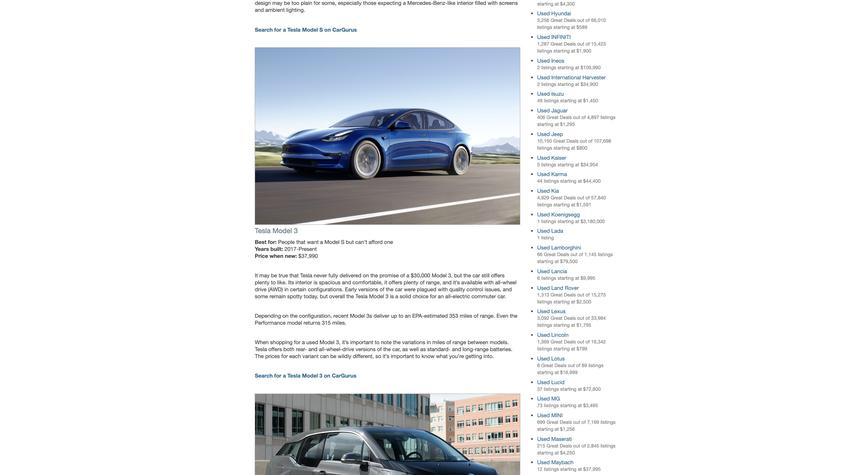 Task type: vqa. For each thing, say whether or not it's contained in the screenshot.
how
no



Task type: describe. For each thing, give the bounding box(es) containing it.
and up quality
[[443, 280, 452, 286]]

to inside "depending on the configuration, recent model 3s deliver up to an epa-estimated 353 miles of range. even the performance model returns 315 miles."
[[399, 313, 403, 319]]

starting inside 5,256 great deals out of 66,010 listings starting at
[[554, 25, 570, 30]]

2017-
[[285, 246, 299, 252]]

out for used kia
[[577, 195, 584, 201]]

out for used hyundai
[[577, 18, 584, 23]]

quality
[[449, 286, 465, 293]]

73
[[537, 403, 543, 409]]

at inside 5,256 great deals out of 66,010 listings starting at
[[571, 25, 575, 30]]

used maybach link
[[537, 460, 574, 466]]

starting inside used karma 44 listings starting at $44,400
[[560, 179, 577, 184]]

used for used maybach 12 listings starting at $37,995
[[537, 460, 550, 466]]

and up you're
[[452, 347, 461, 353]]

3 inside the it may be true that tesla never fully delivered on the promise of a $30,000 model 3, but the car still offers plenty to like. its interior is spacious and comfortable, it offers plenty of range, and it's available with all-wheel drive (awd) in certain configurations. early versions of the car were plagued with quality control issues, and some remain spotty today, but overall the tesla model 3 is a solid choice for an all-electric commuter car.
[[386, 293, 389, 300]]

0 horizontal spatial it's
[[342, 340, 349, 346]]

versions inside the it may be true that tesla never fully delivered on the promise of a $30,000 model 3, but the car still offers plenty to like. its interior is spacious and comfortable, it offers plenty of range, and it's available with all-wheel drive (awd) in certain configurations. early versions of the car were plagued with quality control issues, and some remain spotty today, but overall the tesla model 3 is a solid choice for an all-electric commuter car.
[[358, 286, 378, 293]]

mg
[[551, 396, 560, 402]]

of inside 1,313 great deals out of 15,275 listings starting at
[[586, 292, 590, 298]]

starting inside the used lucid 37 listings starting at $72,800
[[560, 387, 577, 392]]

car,
[[392, 347, 401, 353]]

listings inside used ineos 2 listings starting at $109,990
[[541, 65, 556, 70]]

at inside '3,092 great deals out of 33,984 listings starting at'
[[571, 323, 575, 328]]

new:
[[285, 253, 297, 259]]

the down it
[[386, 286, 394, 293]]

out for used infiniti
[[577, 41, 584, 47]]

at inside the used lucid 37 listings starting at $72,800
[[578, 387, 582, 392]]

starting inside 'used international harvester 2 listings starting at $34,900'
[[558, 81, 574, 87]]

3, inside the it may be true that tesla never fully delivered on the promise of a $30,000 model 3, but the car still offers plenty to like. its interior is spacious and comfortable, it offers plenty of range, and it's available with all-wheel drive (awd) in certain configurations. early versions of the car were plagued with quality control issues, and some remain spotty today, but overall the tesla model 3 is a solid choice for an all-electric commuter car.
[[448, 273, 453, 279]]

on inside "depending on the configuration, recent model 3s deliver up to an epa-estimated 353 miles of range. even the performance model returns 315 miles."
[[283, 313, 289, 319]]

spotty
[[287, 293, 302, 300]]

out for used mini
[[573, 420, 580, 426]]

listings inside 1,313 great deals out of 15,275 listings starting at
[[537, 299, 552, 305]]

0 vertical spatial is
[[314, 280, 318, 286]]

international
[[551, 74, 581, 80]]

37
[[537, 387, 543, 392]]

maserati
[[551, 436, 572, 443]]

jeep
[[551, 131, 563, 137]]

$1,295
[[560, 122, 575, 127]]

1 as from the left
[[402, 347, 408, 353]]

great for land
[[551, 292, 563, 298]]

of right promise
[[400, 273, 405, 279]]

$1,256
[[560, 427, 575, 433]]

used hyundai
[[537, 10, 571, 17]]

listings inside 215 great deals out of 2,845 listings starting at
[[601, 444, 616, 449]]

of down $30,000
[[420, 280, 425, 286]]

the up "available"
[[464, 273, 471, 279]]

starting inside 699 great deals out of 7,169 listings starting at
[[537, 427, 554, 433]]

used for used mini
[[537, 413, 550, 419]]

$37,990
[[299, 253, 318, 259]]

can't
[[355, 239, 367, 245]]

to inside the it may be true that tesla never fully delivered on the promise of a $30,000 model 3, but the car still offers plenty to like. its interior is spacious and comfortable, it offers plenty of range, and it's available with all-wheel drive (awd) in certain configurations. early versions of the car were plagued with quality control issues, and some remain spotty today, but overall the tesla model 3 is a solid choice for an all-electric commuter car.
[[271, 280, 276, 286]]

certain
[[290, 286, 306, 293]]

great for mini
[[547, 420, 559, 426]]

model inside "depending on the configuration, recent model 3s deliver up to an epa-estimated 353 miles of range. even the performance model returns 315 miles."
[[350, 313, 365, 319]]

starting inside 215 great deals out of 2,845 listings starting at
[[537, 451, 554, 456]]

starting inside 10,150 great deals out of 107,698 listings starting at
[[554, 145, 570, 151]]

1 horizontal spatial with
[[484, 280, 494, 286]]

lucid
[[551, 379, 565, 386]]

1,313
[[537, 292, 549, 298]]

used lincoln
[[537, 332, 569, 339]]

model
[[287, 320, 302, 326]]

at inside 1,287 great deals out of 15,423 listings starting at
[[571, 48, 575, 54]]

out for used maserati
[[573, 444, 580, 449]]

koenigsegg
[[551, 211, 580, 218]]

66 great deals out of 1,145 listings starting at
[[537, 252, 613, 265]]

used maserati
[[537, 436, 572, 443]]

5,256
[[537, 18, 549, 23]]

starting inside 8 great deals out of 89 listings starting at
[[537, 370, 554, 376]]

variations
[[402, 340, 425, 346]]

batteries.
[[490, 347, 513, 353]]

$4,250
[[560, 451, 575, 456]]

model inside when shopping for a used model 3, it's important to note the variations in miles of range between models. tesla offers both rear- and all-wheel-drive versions of the car, as well as standard- and long-range batteries. the prices for each variant can be wildly different, so it's important to know what you're getting into.
[[320, 340, 335, 346]]

great for maserati
[[547, 444, 559, 449]]

listings inside used maybach 12 listings starting at $37,995
[[544, 467, 559, 473]]

used jaguar link
[[537, 107, 568, 114]]

electric
[[453, 293, 470, 300]]

that inside best for: people that want a model s but can't afford one years built: 2017-present price when new: $37,990
[[296, 239, 306, 245]]

great for kia
[[551, 195, 563, 201]]

standard-
[[427, 347, 451, 353]]

maybach
[[551, 460, 574, 466]]

used for used jaguar
[[537, 107, 550, 114]]

starting inside 66 great deals out of 1,145 listings starting at
[[537, 259, 554, 265]]

of inside 10,150 great deals out of 107,698 listings starting at
[[588, 138, 593, 144]]

$1,900
[[577, 48, 591, 54]]

at inside used kaiser 5 listings starting at $34,954
[[575, 162, 579, 168]]

fully
[[329, 273, 338, 279]]

$16,999
[[560, 370, 578, 376]]

and down the wheel in the right bottom of the page
[[503, 286, 512, 293]]

and down the used
[[308, 347, 318, 353]]

listings inside 10,150 great deals out of 107,698 listings starting at
[[537, 145, 552, 151]]

great for jaguar
[[547, 115, 559, 120]]

deals for jaguar
[[560, 115, 572, 120]]

great for jeep
[[553, 138, 565, 144]]

2 inside 'used international harvester 2 listings starting at $34,900'
[[537, 81, 540, 87]]

the down note
[[383, 347, 391, 353]]

configurations.
[[308, 286, 344, 293]]

comfortable,
[[353, 280, 383, 286]]

used for used lancia 6 listings starting at $9,995
[[537, 268, 550, 275]]

lada
[[551, 228, 563, 234]]

karma
[[551, 171, 567, 178]]

out for used lotus
[[568, 363, 575, 369]]

1,313 great deals out of 15,275 listings starting at
[[537, 292, 606, 305]]

66
[[537, 252, 543, 258]]

miles.
[[332, 320, 346, 326]]

that inside the it may be true that tesla never fully delivered on the promise of a $30,000 model 3, but the car still offers plenty to like. its interior is spacious and comfortable, it offers plenty of range, and it's available with all-wheel drive (awd) in certain configurations. early versions of the car were plagued with quality control issues, and some remain spotty today, but overall the tesla model 3 is a solid choice for an all-electric commuter car.
[[289, 273, 299, 279]]

search for a tesla model 3 on cargurus link
[[255, 373, 356, 379]]

car.
[[498, 293, 506, 300]]

used kaiser 5 listings starting at $34,954
[[537, 155, 598, 168]]

of inside 406 great deals out of 4,897 listings starting at
[[582, 115, 586, 120]]

an inside "depending on the configuration, recent model 3s deliver up to an epa-estimated 353 miles of range. even the performance model returns 315 miles."
[[405, 313, 411, 319]]

of inside 699 great deals out of 7,169 listings starting at
[[582, 420, 586, 426]]

used lamborghini
[[537, 245, 581, 251]]

used lada 1 listing
[[537, 228, 563, 241]]

1 horizontal spatial car
[[473, 273, 480, 279]]

listings inside used koenigsegg 1 listings starting at $3,180,000
[[541, 219, 556, 224]]

be inside the it may be true that tesla never fully delivered on the promise of a $30,000 model 3, but the car still offers plenty to like. its interior is spacious and comfortable, it offers plenty of range, and it's available with all-wheel drive (awd) in certain configurations. early versions of the car were plagued with quality control issues, and some remain spotty today, but overall the tesla model 3 is a solid choice for an all-electric commuter car.
[[271, 273, 277, 279]]

it's inside the it may be true that tesla never fully delivered on the promise of a $30,000 model 3, but the car still offers plenty to like. its interior is spacious and comfortable, it offers plenty of range, and it's available with all-wheel drive (awd) in certain configurations. early versions of the car were plagued with quality control issues, and some remain spotty today, but overall the tesla model 3 is a solid choice for an all-electric commuter car.
[[453, 280, 460, 286]]

used lotus
[[537, 356, 565, 362]]

of inside 215 great deals out of 2,845 listings starting at
[[582, 444, 586, 449]]

used international harvester link
[[537, 74, 606, 80]]

listings inside used karma 44 listings starting at $44,400
[[544, 179, 559, 184]]

built:
[[270, 246, 283, 252]]

out for used jeep
[[580, 138, 587, 144]]

listings inside 699 great deals out of 7,169 listings starting at
[[601, 420, 616, 426]]

land
[[551, 285, 563, 291]]

starting inside 4,929 great deals out of 57,840 listings starting at
[[554, 202, 570, 208]]

107,698
[[594, 138, 611, 144]]

spacious
[[319, 280, 341, 286]]

used lucid 37 listings starting at $72,800
[[537, 379, 601, 392]]

used for used jeep
[[537, 131, 550, 137]]

406 great deals out of 4,897 listings starting at
[[537, 115, 616, 127]]

at inside 4,929 great deals out of 57,840 listings starting at
[[571, 202, 575, 208]]

depending
[[255, 313, 281, 319]]

of inside 5,256 great deals out of 66,010 listings starting at
[[586, 18, 590, 23]]

2 inside used ineos 2 listings starting at $109,990
[[537, 65, 540, 70]]

16,342
[[591, 340, 606, 345]]

at inside used maybach 12 listings starting at $37,995
[[578, 467, 582, 473]]

miles for 353
[[460, 313, 472, 319]]

used for used infiniti
[[537, 34, 550, 40]]

cargurus for search for a tesla model s on cargurus
[[332, 26, 357, 33]]

hyundai
[[551, 10, 571, 17]]

plagued
[[417, 286, 436, 293]]

used hyundai link
[[537, 10, 571, 17]]

in inside when shopping for a used model 3, it's important to note the variations in miles of range between models. tesla offers both rear- and all-wheel-drive versions of the car, as well as standard- and long-range batteries. the prices for each variant can be wildly different, so it's important to know what you're getting into.
[[427, 340, 431, 346]]

3, inside when shopping for a used model 3, it's important to note the variations in miles of range between models. tesla offers both rear- and all-wheel-drive versions of the car, as well as standard- and long-range batteries. the prices for each variant can be wildly different, so it's important to know what you're getting into.
[[336, 340, 341, 346]]

deals for lamborghini
[[557, 252, 569, 258]]

at inside used koenigsegg 1 listings starting at $3,180,000
[[575, 219, 579, 224]]

the down early
[[346, 293, 354, 300]]

to down 'well' on the bottom left of page
[[415, 354, 420, 360]]

starting inside 1,287 great deals out of 15,423 listings starting at
[[554, 48, 570, 54]]

performance
[[255, 320, 286, 326]]

at inside 406 great deals out of 4,897 listings starting at
[[555, 122, 559, 127]]

at inside 66 great deals out of 1,145 listings starting at
[[555, 259, 559, 265]]

a inside best for: people that want a model s but can't afford one years built: 2017-present price when new: $37,990
[[320, 239, 323, 245]]

used for used ineos 2 listings starting at $109,990
[[537, 57, 550, 64]]

can
[[320, 354, 329, 360]]

used for used maserati
[[537, 436, 550, 443]]

drive inside when shopping for a used model 3, it's important to note the variations in miles of range between models. tesla offers both rear- and all-wheel-drive versions of the car, as well as standard- and long-range batteries. the prices for each variant can be wildly different, so it's important to know what you're getting into.
[[342, 347, 354, 353]]

great for lexus
[[551, 316, 563, 322]]

used maybach 12 listings starting at $37,995
[[537, 460, 601, 473]]

best
[[255, 239, 267, 245]]

search for search for a tesla model 3 on cargurus
[[255, 373, 273, 379]]

great for lotus
[[541, 363, 553, 369]]

deals for mini
[[560, 420, 572, 426]]

used lexus
[[537, 309, 566, 315]]

for:
[[268, 239, 277, 245]]

$2,500
[[577, 299, 591, 305]]

listings inside 5,256 great deals out of 66,010 listings starting at
[[537, 25, 552, 30]]

deals for hyundai
[[564, 18, 576, 23]]

long-
[[463, 347, 475, 353]]

1 plenty from the left
[[255, 280, 270, 286]]

the up car,
[[393, 340, 401, 346]]

epa-
[[412, 313, 424, 319]]

starting inside used ineos 2 listings starting at $109,990
[[558, 65, 574, 70]]

at inside used lancia 6 listings starting at $9,995
[[575, 276, 579, 281]]

its
[[288, 280, 294, 286]]

present
[[299, 246, 317, 252]]

cargurus for search for a tesla model 3 on cargurus
[[332, 373, 356, 379]]

in inside the it may be true that tesla never fully delivered on the promise of a $30,000 model 3, but the car still offers plenty to like. its interior is spacious and comfortable, it offers plenty of range, and it's available with all-wheel drive (awd) in certain configurations. early versions of the car were plagued with quality control issues, and some remain spotty today, but overall the tesla model 3 is a solid choice for an all-electric commuter car.
[[284, 286, 289, 293]]

used for used lucid 37 listings starting at $72,800
[[537, 379, 550, 386]]

of inside 1,287 great deals out of 15,423 listings starting at
[[586, 41, 590, 47]]

deals for land
[[564, 292, 576, 298]]

starting inside used koenigsegg 1 listings starting at $3,180,000
[[558, 219, 574, 224]]

at inside 699 great deals out of 7,169 listings starting at
[[555, 427, 559, 433]]

deals for maserati
[[560, 444, 572, 449]]

at inside 10,150 great deals out of 107,698 listings starting at
[[571, 145, 575, 151]]

of up standard-
[[447, 340, 451, 346]]

starting inside '3,092 great deals out of 33,984 listings starting at'
[[554, 323, 570, 328]]

a inside when shopping for a used model 3, it's important to note the variations in miles of range between models. tesla offers both rear- and all-wheel-drive versions of the car, as well as standard- and long-range batteries. the prices for each variant can be wildly different, so it's important to know what you're getting into.
[[302, 340, 305, 346]]

2015 bmw i3 preview summaryimage image
[[255, 394, 520, 476]]

0 vertical spatial offers
[[491, 273, 505, 279]]

search for a tesla model s on cargurus link
[[255, 26, 357, 33]]

the up the comfortable,
[[371, 273, 378, 279]]

ineos
[[551, 57, 564, 64]]

great for hyundai
[[551, 18, 563, 23]]

the right even
[[510, 313, 518, 319]]

out for used land rover
[[577, 292, 584, 298]]

starting inside used lancia 6 listings starting at $9,995
[[558, 276, 574, 281]]

listings inside 8 great deals out of 89 listings starting at
[[589, 363, 604, 369]]

listings inside 406 great deals out of 4,897 listings starting at
[[601, 115, 616, 120]]

depending on the configuration, recent model 3s deliver up to an epa-estimated 353 miles of range. even the performance model returns 315 miles.
[[255, 313, 518, 326]]

starting inside used mg 73 listings starting at $3,495
[[560, 403, 577, 409]]

$9,995
[[581, 276, 596, 281]]

on inside the it may be true that tesla never fully delivered on the promise of a $30,000 model 3, but the car still offers plenty to like. its interior is spacious and comfortable, it offers plenty of range, and it's available with all-wheel drive (awd) in certain configurations. early versions of the car were plagued with quality control issues, and some remain spotty today, but overall the tesla model 3 is a solid choice for an all-electric commuter car.
[[363, 273, 369, 279]]

315
[[322, 320, 331, 326]]

$589
[[577, 25, 587, 30]]

0 horizontal spatial range
[[453, 340, 466, 346]]

when
[[255, 340, 269, 346]]



Task type: locate. For each thing, give the bounding box(es) containing it.
all- down quality
[[445, 293, 453, 300]]

used kia link
[[537, 188, 559, 194]]

starting inside 1,313 great deals out of 15,275 listings starting at
[[554, 299, 570, 305]]

car
[[473, 273, 480, 279], [395, 286, 403, 293]]

1 vertical spatial offers
[[389, 280, 402, 286]]

listings down used kaiser link
[[541, 162, 556, 168]]

8 used from the top
[[537, 155, 550, 161]]

used inside used ineos 2 listings starting at $109,990
[[537, 57, 550, 64]]

2 vertical spatial all-
[[319, 347, 326, 353]]

used for used land rover
[[537, 285, 550, 291]]

used left ineos
[[537, 57, 550, 64]]

66,010
[[591, 18, 606, 23]]

miles for in
[[432, 340, 445, 346]]

1 vertical spatial is
[[390, 293, 394, 300]]

out inside 215 great deals out of 2,845 listings starting at
[[573, 444, 580, 449]]

1 vertical spatial car
[[395, 286, 403, 293]]

2 2 from the top
[[537, 81, 540, 87]]

0 horizontal spatial be
[[271, 273, 277, 279]]

2 vertical spatial but
[[320, 293, 328, 300]]

0 horizontal spatial but
[[320, 293, 328, 300]]

at inside 215 great deals out of 2,845 listings starting at
[[555, 451, 559, 456]]

deals for kia
[[564, 195, 576, 201]]

deals inside 8 great deals out of 89 listings starting at
[[555, 363, 567, 369]]

2 vertical spatial it's
[[383, 354, 389, 360]]

23 used from the top
[[537, 460, 550, 466]]

listings
[[537, 25, 552, 30], [537, 48, 552, 54], [541, 65, 556, 70], [541, 81, 556, 87], [544, 98, 559, 104], [601, 115, 616, 120], [537, 145, 552, 151], [541, 162, 556, 168], [544, 179, 559, 184], [537, 202, 552, 208], [541, 219, 556, 224], [598, 252, 613, 258], [541, 276, 556, 281], [537, 299, 552, 305], [537, 323, 552, 328], [537, 347, 552, 352], [589, 363, 604, 369], [544, 387, 559, 392], [544, 403, 559, 409], [601, 420, 616, 426], [601, 444, 616, 449], [544, 467, 559, 473]]

0 vertical spatial s
[[319, 26, 323, 33]]

listings inside 4,929 great deals out of 57,840 listings starting at
[[537, 202, 552, 208]]

0 horizontal spatial as
[[402, 347, 408, 353]]

listings down the 1,313
[[537, 299, 552, 305]]

used mini link
[[537, 413, 563, 419]]

2 horizontal spatial 3
[[386, 293, 389, 300]]

listings inside used isuzu 49 listings starting at $1,450
[[544, 98, 559, 104]]

16 used from the top
[[537, 309, 550, 315]]

listings down 1,287
[[537, 48, 552, 54]]

$109,990
[[581, 65, 601, 70]]

3,092 great deals out of 33,984 listings starting at
[[537, 316, 606, 328]]

deals up $800
[[567, 138, 579, 144]]

of left range.
[[474, 313, 479, 319]]

5
[[537, 162, 540, 168]]

at inside 1,313 great deals out of 15,275 listings starting at
[[571, 299, 575, 305]]

out up "$16,999" on the bottom right of page
[[568, 363, 575, 369]]

listings right the 89
[[589, 363, 604, 369]]

deals down infiniti
[[564, 41, 576, 47]]

listings down used ineos link
[[541, 65, 556, 70]]

used for used lada 1 listing
[[537, 228, 550, 234]]

choice
[[413, 293, 429, 300]]

at left the $44,400
[[578, 179, 582, 184]]

at left $72,800
[[578, 387, 582, 392]]

out inside 8 great deals out of 89 listings starting at
[[568, 363, 575, 369]]

1 horizontal spatial all-
[[445, 293, 453, 300]]

0 vertical spatial an
[[438, 293, 444, 300]]

0 horizontal spatial all-
[[319, 347, 326, 353]]

2 up used isuzu "link"
[[537, 81, 540, 87]]

offers inside when shopping for a used model 3, it's important to note the variations in miles of range between models. tesla offers both rear- and all-wheel-drive versions of the car, as well as standard- and long-range batteries. the prices for each variant can be wildly different, so it's important to know what you're getting into.
[[269, 347, 282, 353]]

tesla
[[288, 26, 301, 33], [255, 227, 271, 235], [300, 273, 312, 279], [356, 293, 368, 300], [255, 347, 267, 353], [288, 373, 301, 379]]

1 horizontal spatial but
[[346, 239, 354, 245]]

at inside used ineos 2 listings starting at $109,990
[[575, 65, 579, 70]]

of up so
[[377, 347, 382, 353]]

0 vertical spatial drive
[[255, 286, 267, 293]]

used for used karma 44 listings starting at $44,400
[[537, 171, 550, 178]]

an inside the it may be true that tesla never fully delivered on the promise of a $30,000 model 3, but the car still offers plenty to like. its interior is spacious and comfortable, it offers plenty of range, and it's available with all-wheel drive (awd) in certain configurations. early versions of the car were plagued with quality control issues, and some remain spotty today, but overall the tesla model 3 is a solid choice for an all-electric commuter car.
[[438, 293, 444, 300]]

it
[[384, 280, 387, 286]]

2 search from the top
[[255, 373, 273, 379]]

listings inside used kaiser 5 listings starting at $34,954
[[541, 162, 556, 168]]

19 used from the top
[[537, 379, 550, 386]]

1 vertical spatial s
[[341, 239, 345, 245]]

miles inside when shopping for a used model 3, it's important to note the variations in miles of range between models. tesla offers both rear- and all-wheel-drive versions of the car, as well as standard- and long-range batteries. the prices for each variant can be wildly different, so it's important to know what you're getting into.
[[432, 340, 445, 346]]

1 horizontal spatial offers
[[389, 280, 402, 286]]

model
[[302, 26, 318, 33], [273, 227, 292, 235], [325, 239, 340, 245], [432, 273, 447, 279], [369, 293, 384, 300], [350, 313, 365, 319], [320, 340, 335, 346], [302, 373, 318, 379]]

of inside '3,092 great deals out of 33,984 listings starting at'
[[586, 316, 590, 322]]

issues,
[[485, 286, 501, 293]]

harvester
[[583, 74, 606, 80]]

is
[[314, 280, 318, 286], [390, 293, 394, 300]]

to left note
[[375, 340, 380, 346]]

1 up used lada link
[[537, 219, 540, 224]]

1 vertical spatial miles
[[432, 340, 445, 346]]

estimated
[[424, 313, 448, 319]]

it's right so
[[383, 354, 389, 360]]

used lincoln link
[[537, 332, 569, 339]]

1 horizontal spatial plenty
[[404, 280, 418, 286]]

used kia
[[537, 188, 559, 194]]

11 used from the top
[[537, 211, 550, 218]]

with down range,
[[438, 286, 448, 293]]

deals for infiniti
[[564, 41, 576, 47]]

1 search from the top
[[255, 26, 273, 33]]

out inside 4,929 great deals out of 57,840 listings starting at
[[577, 195, 584, 201]]

0 vertical spatial versions
[[358, 286, 378, 293]]

at inside 8 great deals out of 89 listings starting at
[[555, 370, 559, 376]]

1 vertical spatial an
[[405, 313, 411, 319]]

0 vertical spatial all-
[[495, 280, 503, 286]]

0 vertical spatial that
[[296, 239, 306, 245]]

$3,495
[[583, 403, 598, 409]]

miles right 353 on the right bottom of the page
[[460, 313, 472, 319]]

great inside 1,313 great deals out of 15,275 listings starting at
[[551, 292, 563, 298]]

used up 73
[[537, 396, 550, 402]]

starting inside 406 great deals out of 4,897 listings starting at
[[537, 122, 554, 127]]

but down configurations.
[[320, 293, 328, 300]]

of inside 4,929 great deals out of 57,840 listings starting at
[[586, 195, 590, 201]]

you're
[[449, 354, 464, 360]]

8
[[537, 363, 540, 369]]

kia
[[551, 188, 559, 194]]

1 vertical spatial but
[[454, 273, 462, 279]]

listings inside 1,287 great deals out of 15,423 listings starting at
[[537, 48, 552, 54]]

6 used from the top
[[537, 107, 550, 114]]

0 horizontal spatial plenty
[[255, 280, 270, 286]]

1 horizontal spatial miles
[[460, 313, 472, 319]]

1 vertical spatial important
[[391, 354, 414, 360]]

1 vertical spatial be
[[330, 354, 336, 360]]

models.
[[490, 340, 509, 346]]

great inside '3,092 great deals out of 33,984 listings starting at'
[[551, 316, 563, 322]]

0 vertical spatial 1
[[537, 219, 540, 224]]

1 vertical spatial 3
[[386, 293, 389, 300]]

listings right 7,169
[[601, 420, 616, 426]]

0 vertical spatial search
[[255, 26, 273, 33]]

listings inside 66 great deals out of 1,145 listings starting at
[[598, 252, 613, 258]]

deals inside 4,929 great deals out of 57,840 listings starting at
[[564, 195, 576, 201]]

out for used jaguar
[[573, 115, 580, 120]]

12
[[537, 467, 543, 473]]

out up $1,295
[[573, 115, 580, 120]]

used mg 73 listings starting at $3,495
[[537, 396, 598, 409]]

used inside used lada 1 listing
[[537, 228, 550, 234]]

in down like.
[[284, 286, 289, 293]]

starting down "66" in the bottom right of the page
[[537, 259, 554, 265]]

$34,900
[[581, 81, 598, 87]]

out up $800
[[580, 138, 587, 144]]

used inside used kaiser 5 listings starting at $34,954
[[537, 155, 550, 161]]

0 vertical spatial 3
[[294, 227, 298, 235]]

starting down lancia
[[558, 276, 574, 281]]

out
[[577, 18, 584, 23], [577, 41, 584, 47], [573, 115, 580, 120], [580, 138, 587, 144], [577, 195, 584, 201], [571, 252, 578, 258], [577, 292, 584, 298], [577, 316, 584, 322], [577, 340, 584, 345], [568, 363, 575, 369], [573, 420, 580, 426], [573, 444, 580, 449]]

out inside '3,092 great deals out of 33,984 listings starting at'
[[577, 316, 584, 322]]

1,287
[[537, 41, 549, 47]]

all- up issues,
[[495, 280, 503, 286]]

miles inside "depending on the configuration, recent model 3s deliver up to an epa-estimated 353 miles of range. even the performance model returns 315 miles."
[[460, 313, 472, 319]]

range down between
[[475, 347, 489, 353]]

to
[[271, 280, 276, 286], [399, 313, 403, 319], [375, 340, 380, 346], [415, 354, 420, 360]]

2 horizontal spatial offers
[[491, 273, 505, 279]]

2 horizontal spatial all-
[[495, 280, 503, 286]]

kaiser
[[551, 155, 566, 161]]

deals down hyundai
[[564, 18, 576, 23]]

solid
[[400, 293, 411, 300]]

used lada link
[[537, 228, 563, 234]]

2 horizontal spatial but
[[454, 273, 462, 279]]

0 horizontal spatial offers
[[269, 347, 282, 353]]

used kaiser link
[[537, 155, 566, 161]]

1 vertical spatial drive
[[342, 347, 354, 353]]

interior
[[296, 280, 312, 286]]

jaguar
[[551, 107, 568, 114]]

14 used from the top
[[537, 268, 550, 275]]

used for used kia
[[537, 188, 550, 194]]

deals inside 66 great deals out of 1,145 listings starting at
[[557, 252, 569, 258]]

1 horizontal spatial be
[[330, 354, 336, 360]]

used up 37
[[537, 379, 550, 386]]

deals for lincoln
[[564, 340, 576, 345]]

deals inside 1,287 great deals out of 15,423 listings starting at
[[564, 41, 576, 47]]

2 horizontal spatial it's
[[453, 280, 460, 286]]

of left 4,897
[[582, 115, 586, 120]]

of up $1,591
[[586, 195, 590, 201]]

0 vertical spatial be
[[271, 273, 277, 279]]

1 1 from the top
[[537, 219, 540, 224]]

used jeep
[[537, 131, 563, 137]]

used for used isuzu 49 listings starting at $1,450
[[537, 91, 550, 97]]

shopping
[[270, 340, 293, 346]]

out inside 5,256 great deals out of 66,010 listings starting at
[[577, 18, 584, 23]]

7 used from the top
[[537, 131, 550, 137]]

deliver
[[374, 313, 390, 319]]

22 used from the top
[[537, 436, 550, 443]]

great inside 66 great deals out of 1,145 listings starting at
[[544, 252, 556, 258]]

versions up different,
[[356, 347, 376, 353]]

years
[[255, 246, 269, 252]]

at left $589
[[571, 25, 575, 30]]

of inside "depending on the configuration, recent model 3s deliver up to an epa-estimated 353 miles of range. even the performance model returns 315 miles."
[[474, 313, 479, 319]]

3,092
[[537, 316, 549, 322]]

listings down used karma link
[[544, 179, 559, 184]]

of up $1,900
[[586, 41, 590, 47]]

0 horizontal spatial miles
[[432, 340, 445, 346]]

listings up used lada link
[[541, 219, 556, 224]]

18 used from the top
[[537, 356, 550, 362]]

15,275
[[591, 292, 606, 298]]

1 for used lada
[[537, 235, 540, 241]]

starting up mini
[[560, 403, 577, 409]]

used for used hyundai
[[537, 10, 550, 17]]

12 used from the top
[[537, 228, 550, 234]]

prices
[[265, 354, 280, 360]]

listings down used isuzu "link"
[[544, 98, 559, 104]]

used karma link
[[537, 171, 567, 178]]

model inside best for: people that want a model s but can't afford one years built: 2017-present price when new: $37,990
[[325, 239, 340, 245]]

0 vertical spatial car
[[473, 273, 480, 279]]

used for used koenigsegg 1 listings starting at $3,180,000
[[537, 211, 550, 218]]

used inside the used lucid 37 listings starting at $72,800
[[537, 379, 550, 386]]

configuration,
[[299, 313, 332, 319]]

1 horizontal spatial drive
[[342, 347, 354, 353]]

that up its
[[289, 273, 299, 279]]

used up 5,256
[[537, 10, 550, 17]]

0 vertical spatial it's
[[453, 280, 460, 286]]

2 vertical spatial 3
[[319, 373, 322, 379]]

0 vertical spatial 2
[[537, 65, 540, 70]]

49
[[537, 98, 543, 104]]

at down used international harvester link
[[575, 81, 579, 87]]

used inside used isuzu 49 listings starting at $1,450
[[537, 91, 550, 97]]

4 used from the top
[[537, 74, 550, 80]]

0 horizontal spatial with
[[438, 286, 448, 293]]

1 vertical spatial 1
[[537, 235, 540, 241]]

out inside 699 great deals out of 7,169 listings starting at
[[573, 420, 580, 426]]

listings right 1,145
[[598, 252, 613, 258]]

deals up koenigsegg
[[564, 195, 576, 201]]

deals down lamborghini
[[557, 252, 569, 258]]

the up model
[[290, 313, 298, 319]]

10,150 great deals out of 107,698 listings starting at
[[537, 138, 611, 151]]

2 used from the top
[[537, 34, 550, 40]]

57,840
[[591, 195, 606, 201]]

listings up used isuzu "link"
[[541, 81, 556, 87]]

search for a tesla model s on cargurus
[[255, 26, 357, 33]]

$72,800
[[583, 387, 601, 392]]

1 horizontal spatial in
[[427, 340, 431, 346]]

starting down the lucid
[[560, 387, 577, 392]]

used up 1,287
[[537, 34, 550, 40]]

1 horizontal spatial it's
[[383, 354, 389, 360]]

listings right 4,897
[[601, 115, 616, 120]]

versions inside when shopping for a used model 3, it's important to note the variations in miles of range between models. tesla offers both rear- and all-wheel-drive versions of the car, as well as standard- and long-range batteries. the prices for each variant can be wildly different, so it's important to know what you're getting into.
[[356, 347, 376, 353]]

between
[[468, 340, 488, 346]]

used for used lexus
[[537, 309, 550, 315]]

great inside 5,256 great deals out of 66,010 listings starting at
[[551, 18, 563, 23]]

0 vertical spatial with
[[484, 280, 494, 286]]

3 used from the top
[[537, 57, 550, 64]]

0 vertical spatial range
[[453, 340, 466, 346]]

rover
[[565, 285, 579, 291]]

at inside used karma 44 listings starting at $44,400
[[578, 179, 582, 184]]

best for: people that want a model s but can't afford one years built: 2017-present price when new: $37,990
[[255, 239, 393, 259]]

1 2 from the top
[[537, 65, 540, 70]]

starting inside used kaiser 5 listings starting at $34,954
[[558, 162, 574, 168]]

2 plenty from the left
[[404, 280, 418, 286]]

used for used mg 73 listings starting at $3,495
[[537, 396, 550, 402]]

used inside used mg 73 listings starting at $3,495
[[537, 396, 550, 402]]

used ineos 2 listings starting at $109,990
[[537, 57, 601, 70]]

great for lamborghini
[[544, 252, 556, 258]]

all- inside when shopping for a used model 3, it's important to note the variations in miles of range between models. tesla offers both rear- and all-wheel-drive versions of the car, as well as standard- and long-range batteries. the prices for each variant can be wildly different, so it's important to know what you're getting into.
[[319, 347, 326, 353]]

1 vertical spatial versions
[[356, 347, 376, 353]]

1 vertical spatial 2
[[537, 81, 540, 87]]

2 vertical spatial offers
[[269, 347, 282, 353]]

used up 12
[[537, 460, 550, 466]]

6
[[537, 276, 540, 281]]

1 horizontal spatial as
[[420, 347, 426, 353]]

wheel-
[[326, 347, 342, 353]]

used
[[306, 340, 318, 346]]

1 horizontal spatial 3,
[[448, 273, 453, 279]]

mini
[[551, 413, 563, 419]]

out up $1,900
[[577, 41, 584, 47]]

1 horizontal spatial an
[[438, 293, 444, 300]]

at inside 1,369 great deals out of 16,342 listings starting at
[[571, 347, 575, 352]]

versions
[[358, 286, 378, 293], [356, 347, 376, 353]]

13 used from the top
[[537, 245, 550, 251]]

0 vertical spatial important
[[350, 340, 373, 346]]

0 vertical spatial but
[[346, 239, 354, 245]]

$1,450
[[583, 98, 598, 104]]

used inside used maybach 12 listings starting at $37,995
[[537, 460, 550, 466]]

range up long-
[[453, 340, 466, 346]]

15 used from the top
[[537, 285, 550, 291]]

it
[[255, 273, 258, 279]]

used up 699
[[537, 413, 550, 419]]

used up 'listing' on the right of page
[[537, 228, 550, 234]]

listings inside '3,092 great deals out of 33,984 listings starting at'
[[537, 323, 552, 328]]

0 horizontal spatial 3
[[294, 227, 298, 235]]

at up used maybach link
[[555, 451, 559, 456]]

search for search for a tesla model s on cargurus
[[255, 26, 273, 33]]

used for used lamborghini
[[537, 245, 550, 251]]

listings down 1,369
[[537, 347, 552, 352]]

1 vertical spatial that
[[289, 273, 299, 279]]

it's up quality
[[453, 280, 460, 286]]

0 horizontal spatial car
[[395, 286, 403, 293]]

cargurus
[[332, 26, 357, 33], [332, 373, 356, 379]]

out up $1,591
[[577, 195, 584, 201]]

starting inside used isuzu 49 listings starting at $1,450
[[560, 98, 577, 104]]

used up 44 in the right top of the page
[[537, 171, 550, 178]]

with down still
[[484, 280, 494, 286]]

important down car,
[[391, 354, 414, 360]]

starting down karma
[[560, 179, 577, 184]]

great for lincoln
[[551, 340, 563, 345]]

it's
[[453, 280, 460, 286], [342, 340, 349, 346], [383, 354, 389, 360]]

20 used from the top
[[537, 396, 550, 402]]

0 vertical spatial in
[[284, 286, 289, 293]]

tesla model 3 image
[[255, 47, 520, 225]]

3 down it
[[386, 293, 389, 300]]

great down used mini "link"
[[547, 420, 559, 426]]

listings inside used lancia 6 listings starting at $9,995
[[541, 276, 556, 281]]

rear-
[[296, 347, 307, 353]]

0 horizontal spatial s
[[319, 26, 323, 33]]

great inside 699 great deals out of 7,169 listings starting at
[[547, 420, 559, 426]]

never
[[314, 273, 327, 279]]

1 vertical spatial range
[[475, 347, 489, 353]]

9 used from the top
[[537, 171, 550, 178]]

used up 5
[[537, 155, 550, 161]]

deals for lexus
[[564, 316, 576, 322]]

1 for used koenigsegg
[[537, 219, 540, 224]]

out inside 1,287 great deals out of 15,423 listings starting at
[[577, 41, 584, 47]]

1 horizontal spatial is
[[390, 293, 394, 300]]

1 horizontal spatial range
[[475, 347, 489, 353]]

2,845
[[587, 444, 599, 449]]

deals down lexus
[[564, 316, 576, 322]]

(awd)
[[268, 286, 283, 293]]

0 horizontal spatial is
[[314, 280, 318, 286]]

1 vertical spatial it's
[[342, 340, 349, 346]]

offers up prices
[[269, 347, 282, 353]]

it's up wheel- on the left of page
[[342, 340, 349, 346]]

deals down "rover"
[[564, 292, 576, 298]]

used for used kaiser 5 listings starting at $34,954
[[537, 155, 550, 161]]

when
[[270, 253, 283, 259]]

1 vertical spatial in
[[427, 340, 431, 346]]

great for infiniti
[[551, 41, 563, 47]]

of inside 66 great deals out of 1,145 listings starting at
[[579, 252, 583, 258]]

at up jeep
[[555, 122, 559, 127]]

starting down kaiser
[[558, 162, 574, 168]]

1 vertical spatial all-
[[445, 293, 453, 300]]

but inside best for: people that want a model s but can't afford one years built: 2017-present price when new: $37,990
[[346, 239, 354, 245]]

10 used from the top
[[537, 188, 550, 194]]

deals up the $1,256
[[560, 420, 572, 426]]

versions down the comfortable,
[[358, 286, 378, 293]]

out inside 1,313 great deals out of 15,275 listings starting at
[[577, 292, 584, 298]]

5 used from the top
[[537, 91, 550, 97]]

and down delivered
[[342, 280, 351, 286]]

all- up can on the bottom of the page
[[319, 347, 326, 353]]

of inside 8 great deals out of 89 listings starting at
[[576, 363, 581, 369]]

used up 4,929
[[537, 188, 550, 194]]

is left the "solid"
[[390, 293, 394, 300]]

starting inside 1,369 great deals out of 16,342 listings starting at
[[554, 347, 570, 352]]

1 horizontal spatial s
[[341, 239, 345, 245]]

the
[[371, 273, 378, 279], [464, 273, 471, 279], [386, 286, 394, 293], [346, 293, 354, 300], [290, 313, 298, 319], [510, 313, 518, 319], [393, 340, 401, 346], [383, 347, 391, 353]]

3 up people
[[294, 227, 298, 235]]

listings down used lancia link
[[541, 276, 556, 281]]

of left the 89
[[576, 363, 581, 369]]

at inside used mg 73 listings starting at $3,495
[[578, 403, 582, 409]]

of down it
[[380, 286, 385, 293]]

listings inside used mg 73 listings starting at $3,495
[[544, 403, 559, 409]]

3
[[294, 227, 298, 235], [386, 293, 389, 300], [319, 373, 322, 379]]

listings inside the used lucid 37 listings starting at $72,800
[[544, 387, 559, 392]]

1 vertical spatial 3,
[[336, 340, 341, 346]]

deals up $1,295
[[560, 115, 572, 120]]

2 as from the left
[[420, 347, 426, 353]]

so
[[376, 354, 381, 360]]

1 horizontal spatial 3
[[319, 373, 322, 379]]

5,256 great deals out of 66,010 listings starting at
[[537, 18, 606, 30]]

at
[[571, 25, 575, 30], [571, 48, 575, 54], [575, 65, 579, 70], [575, 81, 579, 87], [578, 98, 582, 104], [555, 122, 559, 127], [571, 145, 575, 151], [575, 162, 579, 168], [578, 179, 582, 184], [571, 202, 575, 208], [575, 219, 579, 224], [555, 259, 559, 265], [575, 276, 579, 281], [571, 299, 575, 305], [571, 323, 575, 328], [571, 347, 575, 352], [555, 370, 559, 376], [578, 387, 582, 392], [578, 403, 582, 409], [555, 427, 559, 433], [555, 451, 559, 456], [578, 467, 582, 473]]

variant
[[303, 354, 319, 360]]

infiniti
[[551, 34, 571, 40]]

21 used from the top
[[537, 413, 550, 419]]

for inside the it may be true that tesla never fully delivered on the promise of a $30,000 model 3, but the car still offers plenty to like. its interior is spacious and comfortable, it offers plenty of range, and it's available with all-wheel drive (awd) in certain configurations. early versions of the car were plagued with quality control issues, and some remain spotty today, but overall the tesla model 3 is a solid choice for an all-electric commuter car.
[[430, 293, 437, 300]]

deals for lotus
[[555, 363, 567, 369]]

be left true
[[271, 273, 277, 279]]

starting up international
[[558, 65, 574, 70]]

at inside 'used international harvester 2 listings starting at $34,900'
[[575, 81, 579, 87]]

available
[[461, 280, 482, 286]]

deals inside 1,313 great deals out of 15,275 listings starting at
[[564, 292, 576, 298]]

tesla inside when shopping for a used model 3, it's important to note the variations in miles of range between models. tesla offers both rear- and all-wheel-drive versions of the car, as well as standard- and long-range batteries. the prices for each variant can be wildly different, so it's important to know what you're getting into.
[[255, 347, 267, 353]]

deals for jeep
[[567, 138, 579, 144]]

0 horizontal spatial 3,
[[336, 340, 341, 346]]

listings inside 'used international harvester 2 listings starting at $34,900'
[[541, 81, 556, 87]]

starting up used koenigsegg link
[[554, 202, 570, 208]]

used up used isuzu "link"
[[537, 74, 550, 80]]

starting down international
[[558, 81, 574, 87]]

used lancia 6 listings starting at $9,995
[[537, 268, 596, 281]]

great inside 215 great deals out of 2,845 listings starting at
[[547, 444, 559, 449]]

$3,180,000
[[581, 219, 605, 224]]

used up the 1,313
[[537, 285, 550, 291]]

0 vertical spatial 3,
[[448, 273, 453, 279]]

like.
[[277, 280, 287, 286]]

returns
[[304, 320, 320, 326]]

1 inside used lada 1 listing
[[537, 235, 540, 241]]

17 used from the top
[[537, 332, 550, 339]]

out for used lexus
[[577, 316, 584, 322]]

0 vertical spatial cargurus
[[332, 26, 357, 33]]

1 vertical spatial search
[[255, 373, 273, 379]]

deals inside 1,369 great deals out of 16,342 listings starting at
[[564, 340, 576, 345]]

used for used lincoln
[[537, 332, 550, 339]]

be inside when shopping for a used model 3, it's important to note the variations in miles of range between models. tesla offers both rear- and all-wheel-drive versions of the car, as well as standard- and long-range batteries. the prices for each variant can be wildly different, so it's important to know what you're getting into.
[[330, 354, 336, 360]]

but left can't
[[346, 239, 354, 245]]

wildly
[[338, 354, 351, 360]]

of inside 1,369 great deals out of 16,342 listings starting at
[[586, 340, 590, 345]]

starting inside used maybach 12 listings starting at $37,995
[[560, 467, 577, 473]]

0 vertical spatial miles
[[460, 313, 472, 319]]

out for used lamborghini
[[571, 252, 578, 258]]

great down land
[[551, 292, 563, 298]]

used lexus link
[[537, 309, 566, 315]]

used for used international harvester 2 listings starting at $34,900
[[537, 74, 550, 80]]

deals inside 699 great deals out of 7,169 listings starting at
[[560, 420, 572, 426]]

were
[[404, 286, 416, 293]]

0 horizontal spatial an
[[405, 313, 411, 319]]

that up present
[[296, 239, 306, 245]]

1 horizontal spatial important
[[391, 354, 414, 360]]

deals inside 5,256 great deals out of 66,010 listings starting at
[[564, 18, 576, 23]]

2 1 from the top
[[537, 235, 540, 241]]

353
[[449, 313, 458, 319]]

699 great deals out of 7,169 listings starting at
[[537, 420, 616, 433]]

used for used lotus
[[537, 356, 550, 362]]

out for used lincoln
[[577, 340, 584, 345]]

1 vertical spatial cargurus
[[332, 373, 356, 379]]

at left $1,450
[[578, 98, 582, 104]]

1 vertical spatial with
[[438, 286, 448, 293]]

0 horizontal spatial important
[[350, 340, 373, 346]]

of left 107,698
[[588, 138, 593, 144]]

1 used from the top
[[537, 10, 550, 17]]

0 horizontal spatial drive
[[255, 286, 267, 293]]

out inside 10,150 great deals out of 107,698 listings starting at
[[580, 138, 587, 144]]

starting up kaiser
[[554, 145, 570, 151]]

today,
[[304, 293, 318, 300]]

listings inside 1,369 great deals out of 16,342 listings starting at
[[537, 347, 552, 352]]

starting up lexus
[[554, 299, 570, 305]]

0 horizontal spatial in
[[284, 286, 289, 293]]

great inside 1,287 great deals out of 15,423 listings starting at
[[551, 41, 563, 47]]



